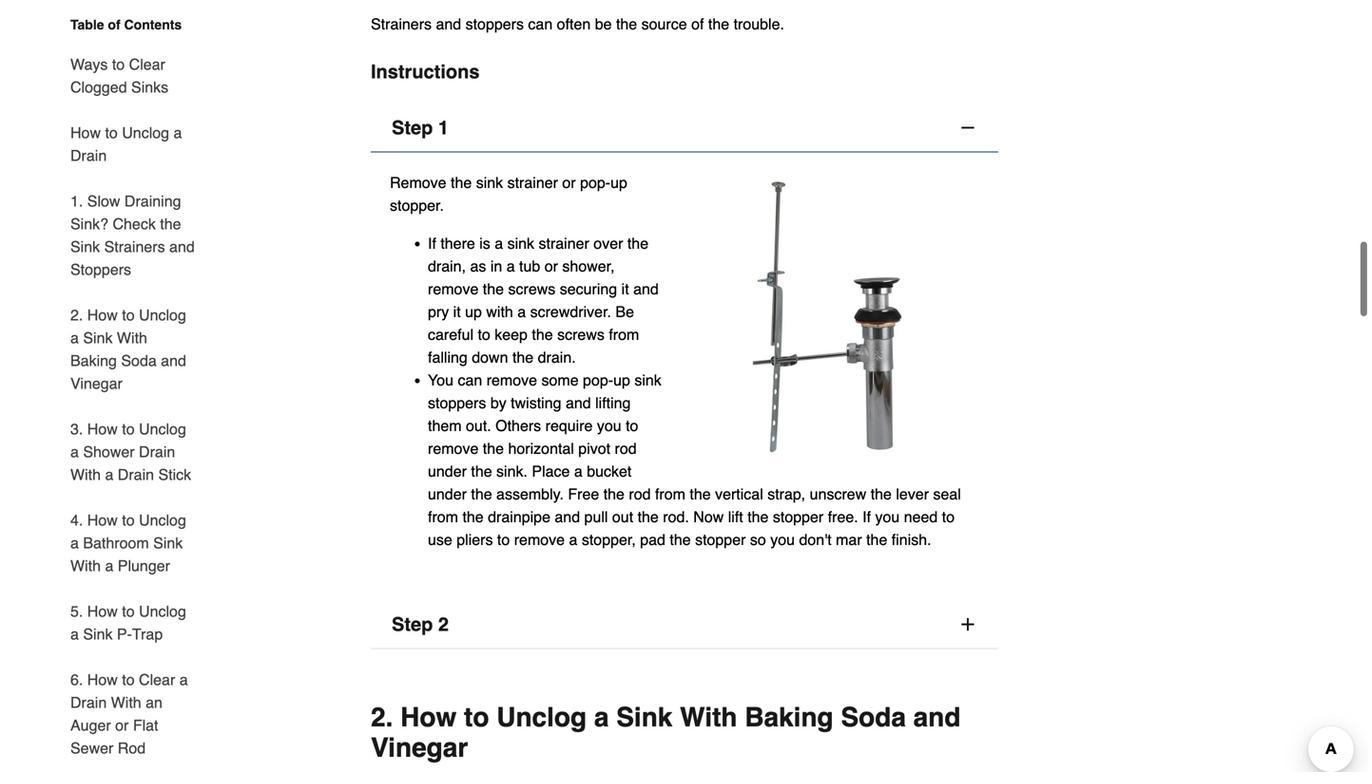 Task type: describe. For each thing, give the bounding box(es) containing it.
2. how to unclog a sink with baking soda and vinegar inside table of contents element
[[70, 307, 186, 393]]

6.
[[70, 672, 83, 689]]

sink inside remove the sink strainer or pop-up stopper.
[[476, 174, 503, 192]]

the up pliers
[[462, 509, 484, 526]]

1 horizontal spatial vinegar
[[371, 734, 468, 764]]

them
[[428, 418, 462, 435]]

to inside how to unclog a drain
[[105, 124, 118, 142]]

securing
[[560, 281, 617, 298]]

need
[[904, 509, 938, 526]]

1 horizontal spatial of
[[691, 15, 704, 33]]

1 vertical spatial you
[[875, 509, 900, 526]]

rod
[[118, 740, 146, 758]]

slow
[[87, 193, 120, 210]]

clear inside ways to clear clogged sinks
[[129, 56, 165, 73]]

flat
[[133, 717, 158, 735]]

drain,
[[428, 258, 466, 275]]

is
[[479, 235, 490, 253]]

so
[[750, 532, 766, 549]]

pivot
[[578, 440, 610, 458]]

others
[[495, 418, 541, 435]]

the left trouble.
[[708, 15, 729, 33]]

1 horizontal spatial from
[[609, 326, 639, 344]]

the up now
[[690, 486, 711, 504]]

6. how to clear a drain with an auger or flat sewer rod link
[[70, 658, 198, 772]]

table of contents
[[70, 17, 182, 32]]

plus image
[[958, 616, 977, 635]]

step 2
[[392, 614, 449, 636]]

drain inside how to unclog a drain
[[70, 147, 107, 164]]

0 horizontal spatial you
[[597, 418, 621, 435]]

stick
[[158, 466, 191, 484]]

how for 3. how to unclog a shower drain with a drain stick link
[[87, 421, 118, 438]]

rod.
[[663, 509, 689, 526]]

1 vertical spatial from
[[655, 486, 685, 504]]

draining
[[124, 193, 181, 210]]

the down out.
[[483, 440, 504, 458]]

pry
[[428, 303, 449, 321]]

as
[[470, 258, 486, 275]]

2. inside table of contents element
[[70, 307, 83, 324]]

plunger
[[118, 558, 170, 575]]

remove down drainpipe
[[514, 532, 565, 549]]

p-
[[117, 626, 132, 644]]

out
[[612, 509, 633, 526]]

shower,
[[562, 258, 615, 275]]

and inside 1. slow draining sink? check the sink strainers and stoppers
[[169, 238, 195, 256]]

strainer inside if there is a sink strainer over the drain, as in a tub or shower, remove the screws securing it and pry it up with a screwdriver. be careful to keep the screws from falling down the drain. you can remove some pop-up sink stoppers by twisting and lifting them out. others require you to remove the horizontal pivot rod under the sink. place a bucket under the assembly. free the rod from the vertical strap, unscrew the lever seal from the drainpipe and pull out the rod. now lift the stopper free. if you need to use pliers to remove a stopper, pad the stopper so you don't mar the finish.
[[539, 235, 589, 253]]

up inside remove the sink strainer or pop-up stopper.
[[610, 174, 627, 192]]

assembly.
[[496, 486, 564, 504]]

step for step 2
[[392, 614, 433, 636]]

the up pad
[[638, 509, 659, 526]]

twisting
[[511, 395, 561, 412]]

step 2 button
[[371, 601, 998, 650]]

2 under from the top
[[428, 486, 467, 504]]

to inside the '4. how to unclog a bathroom sink with a plunger'
[[122, 512, 135, 530]]

the right over
[[627, 235, 648, 253]]

4. how to unclog a bathroom sink with a plunger link
[[70, 498, 198, 589]]

sink inside the 5. how to unclog a sink p-trap
[[83, 626, 113, 644]]

table
[[70, 17, 104, 32]]

the down in
[[483, 281, 504, 298]]

4. how to unclog a bathroom sink with a plunger
[[70, 512, 186, 575]]

by
[[490, 395, 506, 412]]

the right lift
[[747, 509, 769, 526]]

unscrew
[[810, 486, 866, 504]]

clogged
[[70, 78, 127, 96]]

baking inside table of contents element
[[70, 352, 117, 370]]

don't
[[799, 532, 832, 549]]

1 vertical spatial screws
[[557, 326, 605, 344]]

finish.
[[892, 532, 931, 549]]

0 vertical spatial stoppers
[[465, 15, 524, 33]]

sink.
[[496, 463, 528, 481]]

drain down 'shower'
[[118, 466, 154, 484]]

how inside how to unclog a drain
[[70, 124, 101, 142]]

remove the sink strainer or pop-up stopper.
[[390, 174, 627, 215]]

step 1 button
[[371, 104, 998, 153]]

you
[[428, 372, 453, 389]]

pliers
[[457, 532, 493, 549]]

or inside if there is a sink strainer over the drain, as in a tub or shower, remove the screws securing it and pry it up with a screwdriver. be careful to keep the screws from falling down the drain. you can remove some pop-up sink stoppers by twisting and lifting them out. others require you to remove the horizontal pivot rod under the sink. place a bucket under the assembly. free the rod from the vertical strap, unscrew the lever seal from the drainpipe and pull out the rod. now lift the stopper free. if you need to use pliers to remove a stopper, pad the stopper so you don't mar the finish.
[[545, 258, 558, 275]]

can inside if there is a sink strainer over the drain, as in a tub or shower, remove the screws securing it and pry it up with a screwdriver. be careful to keep the screws from falling down the drain. you can remove some pop-up sink stoppers by twisting and lifting them out. others require you to remove the horizontal pivot rod under the sink. place a bucket under the assembly. free the rod from the vertical strap, unscrew the lever seal from the drainpipe and pull out the rod. now lift the stopper free. if you need to use pliers to remove a stopper, pad the stopper so you don't mar the finish.
[[458, 372, 482, 389]]

how to unclog a drain link
[[70, 110, 198, 179]]

vinegar inside table of contents element
[[70, 375, 123, 393]]

0 vertical spatial it
[[621, 281, 629, 298]]

3.
[[70, 421, 83, 438]]

or inside remove the sink strainer or pop-up stopper.
[[562, 174, 576, 192]]

check
[[113, 215, 156, 233]]

the down bucket
[[603, 486, 625, 504]]

the up drain.
[[532, 326, 553, 344]]

the right mar
[[866, 532, 887, 549]]

seal
[[933, 486, 961, 504]]

5. how to unclog a sink p-trap
[[70, 603, 186, 644]]

sewer
[[70, 740, 113, 758]]

if there is a sink strainer over the drain, as in a tub or shower, remove the screws securing it and pry it up with a screwdriver. be careful to keep the screws from falling down the drain. you can remove some pop-up sink stoppers by twisting and lifting them out. others require you to remove the horizontal pivot rod under the sink. place a bucket under the assembly. free the rod from the vertical strap, unscrew the lever seal from the drainpipe and pull out the rod. now lift the stopper free. if you need to use pliers to remove a stopper, pad the stopper so you don't mar the finish.
[[428, 235, 961, 549]]

trouble.
[[734, 15, 784, 33]]

mar
[[836, 532, 862, 549]]

to inside 3. how to unclog a shower drain with a drain stick
[[122, 421, 135, 438]]

1 horizontal spatial baking
[[745, 703, 833, 734]]

out.
[[466, 418, 491, 435]]

often
[[557, 15, 591, 33]]

tub
[[519, 258, 540, 275]]

0 horizontal spatial stopper
[[695, 532, 746, 549]]

1. slow draining sink? check the sink strainers and stoppers link
[[70, 179, 198, 293]]

2 vertical spatial up
[[613, 372, 630, 389]]

pop- inside if there is a sink strainer over the drain, as in a tub or shower, remove the screws securing it and pry it up with a screwdriver. be careful to keep the screws from falling down the drain. you can remove some pop-up sink stoppers by twisting and lifting them out. others require you to remove the horizontal pivot rod under the sink. place a bucket under the assembly. free the rod from the vertical strap, unscrew the lever seal from the drainpipe and pull out the rod. now lift the stopper free. if you need to use pliers to remove a stopper, pad the stopper so you don't mar the finish.
[[583, 372, 613, 389]]

remove
[[390, 174, 446, 192]]

1 vertical spatial soda
[[841, 703, 906, 734]]

vertical
[[715, 486, 763, 504]]

unclog for 4. how to unclog a bathroom sink with a plunger link at the left bottom
[[139, 512, 186, 530]]

5.
[[70, 603, 83, 621]]

free.
[[828, 509, 858, 526]]

3. how to unclog a shower drain with a drain stick
[[70, 421, 191, 484]]

falling
[[428, 349, 468, 367]]

a inside how to unclog a drain
[[173, 124, 182, 142]]

shower
[[83, 443, 135, 461]]

1
[[438, 117, 449, 139]]

stopper.
[[390, 197, 444, 215]]

0 horizontal spatial it
[[453, 303, 461, 321]]

how to unclog a drain
[[70, 124, 182, 164]]

the up drainpipe
[[471, 486, 492, 504]]

to inside the 5. how to unclog a sink p-trap
[[122, 603, 135, 621]]

drain inside 6. how to clear a drain with an auger or flat sewer rod
[[70, 694, 107, 712]]



Task type: vqa. For each thing, say whether or not it's contained in the screenshot.
the unclog associated with 2. How to Unclog a Sink With Baking Soda and Vinegar link
yes



Task type: locate. For each thing, give the bounding box(es) containing it.
1 horizontal spatial it
[[621, 281, 629, 298]]

you right so
[[770, 532, 795, 549]]

sink inside 1. slow draining sink? check the sink strainers and stoppers
[[70, 238, 100, 256]]

stoppers inside if there is a sink strainer over the drain, as in a tub or shower, remove the screws securing it and pry it up with a screwdriver. be careful to keep the screws from falling down the drain. you can remove some pop-up sink stoppers by twisting and lifting them out. others require you to remove the horizontal pivot rod under the sink. place a bucket under the assembly. free the rod from the vertical strap, unscrew the lever seal from the drainpipe and pull out the rod. now lift the stopper free. if you need to use pliers to remove a stopper, pad the stopper so you don't mar the finish.
[[428, 395, 486, 412]]

strainer inside remove the sink strainer or pop-up stopper.
[[507, 174, 558, 192]]

how for 4. how to unclog a bathroom sink with a plunger link at the left bottom
[[87, 512, 118, 530]]

2 step from the top
[[392, 614, 433, 636]]

stoppers up them on the left of page
[[428, 395, 486, 412]]

unclog for 5. how to unclog a sink p-trap link
[[139, 603, 186, 621]]

with
[[117, 329, 147, 347], [70, 466, 101, 484], [70, 558, 101, 575], [111, 694, 141, 712], [680, 703, 737, 734]]

strainers and stoppers can often be the source of the trouble.
[[371, 15, 784, 33]]

lifting
[[595, 395, 631, 412]]

0 vertical spatial soda
[[121, 352, 157, 370]]

0 vertical spatial from
[[609, 326, 639, 344]]

how right the 5.
[[87, 603, 118, 621]]

0 vertical spatial you
[[597, 418, 621, 435]]

lever
[[896, 486, 929, 504]]

drain up stick
[[139, 443, 175, 461]]

or up shower,
[[562, 174, 576, 192]]

from up rod. at the bottom of page
[[655, 486, 685, 504]]

2.
[[70, 307, 83, 324], [371, 703, 393, 734]]

pad
[[640, 532, 665, 549]]

clear inside 6. how to clear a drain with an auger or flat sewer rod
[[139, 672, 175, 689]]

from down be
[[609, 326, 639, 344]]

1 horizontal spatial you
[[770, 532, 795, 549]]

sink inside the '4. how to unclog a bathroom sink with a plunger'
[[153, 535, 183, 552]]

pop- inside remove the sink strainer or pop-up stopper.
[[580, 174, 610, 192]]

1 vertical spatial 2. how to unclog a sink with baking soda and vinegar
[[371, 703, 961, 764]]

remove up by
[[486, 372, 537, 389]]

pop- up over
[[580, 174, 610, 192]]

how down stoppers
[[87, 307, 118, 324]]

drainpipe
[[488, 509, 550, 526]]

auger
[[70, 717, 111, 735]]

1 step from the top
[[392, 117, 433, 139]]

up up lifting
[[613, 372, 630, 389]]

how for the 2. how to unclog a sink with baking soda and vinegar link
[[87, 307, 118, 324]]

0 vertical spatial if
[[428, 235, 436, 253]]

the right be
[[616, 15, 637, 33]]

or left "flat"
[[115, 717, 129, 735]]

1 horizontal spatial 2. how to unclog a sink with baking soda and vinegar
[[371, 703, 961, 764]]

pop-
[[580, 174, 610, 192], [583, 372, 613, 389]]

step 1
[[392, 117, 449, 139]]

0 vertical spatial strainer
[[507, 174, 558, 192]]

1 vertical spatial up
[[465, 303, 482, 321]]

how inside the '4. how to unclog a bathroom sink with a plunger'
[[87, 512, 118, 530]]

0 horizontal spatial from
[[428, 509, 458, 526]]

baking
[[70, 352, 117, 370], [745, 703, 833, 734]]

2 vertical spatial you
[[770, 532, 795, 549]]

be
[[595, 15, 612, 33]]

unclog inside how to unclog a drain
[[122, 124, 169, 142]]

or
[[562, 174, 576, 192], [545, 258, 558, 275], [115, 717, 129, 735]]

1 vertical spatial under
[[428, 486, 467, 504]]

a
[[173, 124, 182, 142], [495, 235, 503, 253], [506, 258, 515, 275], [517, 303, 526, 321], [70, 329, 79, 347], [70, 443, 79, 461], [574, 463, 583, 481], [105, 466, 113, 484], [569, 532, 577, 549], [70, 535, 79, 552], [105, 558, 113, 575], [70, 626, 79, 644], [179, 672, 188, 689], [594, 703, 609, 734]]

4.
[[70, 512, 83, 530]]

from
[[609, 326, 639, 344], [655, 486, 685, 504], [428, 509, 458, 526]]

0 vertical spatial clear
[[129, 56, 165, 73]]

clear up an
[[139, 672, 175, 689]]

clear up sinks at top
[[129, 56, 165, 73]]

source
[[641, 15, 687, 33]]

0 horizontal spatial vinegar
[[70, 375, 123, 393]]

strap,
[[767, 486, 805, 504]]

stoppers
[[70, 261, 131, 279]]

1.
[[70, 193, 83, 210]]

unclog inside the 5. how to unclog a sink p-trap
[[139, 603, 186, 621]]

1 vertical spatial stoppers
[[428, 395, 486, 412]]

a inside the 5. how to unclog a sink p-trap
[[70, 626, 79, 644]]

screwdriver.
[[530, 303, 611, 321]]

0 vertical spatial step
[[392, 117, 433, 139]]

1 horizontal spatial strainers
[[371, 15, 432, 33]]

1 horizontal spatial soda
[[841, 703, 906, 734]]

0 horizontal spatial sink
[[476, 174, 503, 192]]

drain.
[[538, 349, 576, 367]]

the inside remove the sink strainer or pop-up stopper.
[[451, 174, 472, 192]]

ways to clear clogged sinks link
[[70, 42, 198, 110]]

some
[[541, 372, 579, 389]]

0 vertical spatial vinegar
[[70, 375, 123, 393]]

stoppers
[[465, 15, 524, 33], [428, 395, 486, 412]]

how inside 3. how to unclog a shower drain with a drain stick
[[87, 421, 118, 438]]

vinegar
[[70, 375, 123, 393], [371, 734, 468, 764]]

it right the pry
[[453, 303, 461, 321]]

1 vertical spatial can
[[458, 372, 482, 389]]

strainer
[[507, 174, 558, 192], [539, 235, 589, 253]]

0 vertical spatial stopper
[[773, 509, 824, 526]]

clear
[[129, 56, 165, 73], [139, 672, 175, 689]]

the down keep
[[512, 349, 534, 367]]

or inside 6. how to clear a drain with an auger or flat sewer rod
[[115, 717, 129, 735]]

of right table
[[108, 17, 120, 32]]

sink up tub
[[507, 235, 534, 253]]

how inside the 5. how to unclog a sink p-trap
[[87, 603, 118, 621]]

stopper,
[[582, 532, 636, 549]]

with inside the '4. how to unclog a bathroom sink with a plunger'
[[70, 558, 101, 575]]

0 vertical spatial sink
[[476, 174, 503, 192]]

can right you on the left of page
[[458, 372, 482, 389]]

the left lever
[[871, 486, 892, 504]]

how for 6. how to clear a drain with an auger or flat sewer rod "link"
[[87, 672, 118, 689]]

2 horizontal spatial sink
[[634, 372, 661, 389]]

2. how to unclog a sink with baking soda and vinegar link
[[70, 293, 198, 407]]

0 horizontal spatial or
[[115, 717, 129, 735]]

sink right some
[[634, 372, 661, 389]]

step for step 1
[[392, 117, 433, 139]]

drain up '1.'
[[70, 147, 107, 164]]

1 vertical spatial strainers
[[104, 238, 165, 256]]

the left sink.
[[471, 463, 492, 481]]

how
[[70, 124, 101, 142], [87, 307, 118, 324], [87, 421, 118, 438], [87, 512, 118, 530], [87, 603, 118, 621], [87, 672, 118, 689], [400, 703, 457, 734]]

with
[[486, 303, 513, 321]]

a inside 6. how to clear a drain with an auger or flat sewer rod
[[179, 672, 188, 689]]

0 vertical spatial screws
[[508, 281, 555, 298]]

or right tub
[[545, 258, 558, 275]]

down
[[472, 349, 508, 367]]

of right source
[[691, 15, 704, 33]]

the down draining
[[160, 215, 181, 233]]

1 vertical spatial rod
[[629, 486, 651, 504]]

can left the often
[[528, 15, 553, 33]]

you
[[597, 418, 621, 435], [875, 509, 900, 526], [770, 532, 795, 549]]

with inside 3. how to unclog a shower drain with a drain stick
[[70, 466, 101, 484]]

now
[[693, 509, 724, 526]]

0 horizontal spatial can
[[458, 372, 482, 389]]

stopper down strap, at the bottom of page
[[773, 509, 824, 526]]

use
[[428, 532, 452, 549]]

0 horizontal spatial if
[[428, 235, 436, 253]]

5. how to unclog a sink p-trap link
[[70, 589, 198, 658]]

sink?
[[70, 215, 108, 233]]

0 vertical spatial up
[[610, 174, 627, 192]]

1 horizontal spatial 2.
[[371, 703, 393, 734]]

bathroom
[[83, 535, 149, 552]]

0 vertical spatial or
[[562, 174, 576, 192]]

it up be
[[621, 281, 629, 298]]

1 vertical spatial if
[[862, 509, 871, 526]]

strainers up instructions
[[371, 15, 432, 33]]

how for 5. how to unclog a sink p-trap link
[[87, 603, 118, 621]]

if left there
[[428, 235, 436, 253]]

0 horizontal spatial soda
[[121, 352, 157, 370]]

0 vertical spatial pop-
[[580, 174, 610, 192]]

strainer up tub
[[507, 174, 558, 192]]

how down "clogged"
[[70, 124, 101, 142]]

rod
[[615, 440, 637, 458], [629, 486, 651, 504]]

0 vertical spatial can
[[528, 15, 553, 33]]

1 vertical spatial it
[[453, 303, 461, 321]]

how right the 6.
[[87, 672, 118, 689]]

the down rod. at the bottom of page
[[670, 532, 691, 549]]

soda inside table of contents element
[[121, 352, 157, 370]]

how inside 6. how to clear a drain with an auger or flat sewer rod
[[87, 672, 118, 689]]

how up 'shower'
[[87, 421, 118, 438]]

with inside 6. how to clear a drain with an auger or flat sewer rod
[[111, 694, 141, 712]]

you down lifting
[[597, 418, 621, 435]]

0 horizontal spatial screws
[[508, 281, 555, 298]]

stopper
[[773, 509, 824, 526], [695, 532, 746, 549]]

drain up auger at the bottom left
[[70, 694, 107, 712]]

2 vertical spatial sink
[[634, 372, 661, 389]]

remove down drain,
[[428, 281, 479, 298]]

sink
[[70, 238, 100, 256], [83, 329, 113, 347], [153, 535, 183, 552], [83, 626, 113, 644], [616, 703, 672, 734]]

1 vertical spatial vinegar
[[371, 734, 468, 764]]

rod up out
[[629, 486, 651, 504]]

bucket
[[587, 463, 632, 481]]

instructions
[[371, 61, 480, 83]]

you up the finish. on the bottom right of the page
[[875, 509, 900, 526]]

from up use
[[428, 509, 458, 526]]

2 horizontal spatial or
[[562, 174, 576, 192]]

1 vertical spatial pop-
[[583, 372, 613, 389]]

strainer up shower,
[[539, 235, 589, 253]]

1 vertical spatial sink
[[507, 235, 534, 253]]

0 vertical spatial rod
[[615, 440, 637, 458]]

require
[[545, 418, 593, 435]]

1 horizontal spatial stopper
[[773, 509, 824, 526]]

screws
[[508, 281, 555, 298], [557, 326, 605, 344]]

an
[[146, 694, 162, 712]]

0 vertical spatial under
[[428, 463, 467, 481]]

sink pop-up stopper assembly. image
[[685, 172, 979, 466]]

0 horizontal spatial 2. how to unclog a sink with baking soda and vinegar
[[70, 307, 186, 393]]

table of contents element
[[55, 15, 198, 773]]

contents
[[124, 17, 182, 32]]

trap
[[132, 626, 163, 644]]

of
[[691, 15, 704, 33], [108, 17, 120, 32]]

1 horizontal spatial or
[[545, 258, 558, 275]]

step inside 'step 2' button
[[392, 614, 433, 636]]

careful
[[428, 326, 473, 344]]

0 horizontal spatial strainers
[[104, 238, 165, 256]]

how right 4.
[[87, 512, 118, 530]]

1 horizontal spatial if
[[862, 509, 871, 526]]

1 horizontal spatial screws
[[557, 326, 605, 344]]

unclog inside the '4. how to unclog a bathroom sink with a plunger'
[[139, 512, 186, 530]]

0 horizontal spatial of
[[108, 17, 120, 32]]

if right free.
[[862, 509, 871, 526]]

under down them on the left of page
[[428, 463, 467, 481]]

step left 2
[[392, 614, 433, 636]]

1 vertical spatial step
[[392, 614, 433, 636]]

strainers inside 1. slow draining sink? check the sink strainers and stoppers
[[104, 238, 165, 256]]

strainers down the check
[[104, 238, 165, 256]]

stopper down now
[[695, 532, 746, 549]]

over
[[594, 235, 623, 253]]

unclog inside 3. how to unclog a shower drain with a drain stick
[[139, 421, 186, 438]]

under up use
[[428, 486, 467, 504]]

there
[[440, 235, 475, 253]]

the inside 1. slow draining sink? check the sink strainers and stoppers
[[160, 215, 181, 233]]

to
[[112, 56, 125, 73], [105, 124, 118, 142], [122, 307, 135, 324], [478, 326, 490, 344], [626, 418, 638, 435], [122, 421, 135, 438], [942, 509, 955, 526], [122, 512, 135, 530], [497, 532, 510, 549], [122, 603, 135, 621], [122, 672, 135, 689], [464, 703, 489, 734]]

in
[[490, 258, 502, 275]]

1 under from the top
[[428, 463, 467, 481]]

0 vertical spatial 2. how to unclog a sink with baking soda and vinegar
[[70, 307, 186, 393]]

remove down them on the left of page
[[428, 440, 479, 458]]

unclog for 3. how to unclog a shower drain with a drain stick link
[[139, 421, 186, 438]]

sinks
[[131, 78, 168, 96]]

2 vertical spatial from
[[428, 509, 458, 526]]

1 vertical spatial or
[[545, 258, 558, 275]]

1 vertical spatial 2.
[[371, 703, 393, 734]]

0 horizontal spatial 2.
[[70, 307, 83, 324]]

step left 1
[[392, 117, 433, 139]]

2 horizontal spatial from
[[655, 486, 685, 504]]

0 vertical spatial baking
[[70, 352, 117, 370]]

0 vertical spatial strainers
[[371, 15, 432, 33]]

1 vertical spatial strainer
[[539, 235, 589, 253]]

unclog for the 2. how to unclog a sink with baking soda and vinegar link
[[139, 307, 186, 324]]

pop- up lifting
[[583, 372, 613, 389]]

1 horizontal spatial sink
[[507, 235, 534, 253]]

2 horizontal spatial you
[[875, 509, 900, 526]]

1. slow draining sink? check the sink strainers and stoppers
[[70, 193, 195, 279]]

2 vertical spatial or
[[115, 717, 129, 735]]

1 vertical spatial baking
[[745, 703, 833, 734]]

the right remove
[[451, 174, 472, 192]]

be
[[615, 303, 634, 321]]

1 horizontal spatial can
[[528, 15, 553, 33]]

3. how to unclog a shower drain with a drain stick link
[[70, 407, 198, 498]]

free
[[568, 486, 599, 504]]

stoppers left the often
[[465, 15, 524, 33]]

drain
[[70, 147, 107, 164], [139, 443, 175, 461], [118, 466, 154, 484], [70, 694, 107, 712]]

1 vertical spatial stopper
[[695, 532, 746, 549]]

keep
[[495, 326, 528, 344]]

horizontal
[[508, 440, 574, 458]]

1 vertical spatial clear
[[139, 672, 175, 689]]

6. how to clear a drain with an auger or flat sewer rod
[[70, 672, 188, 758]]

pull
[[584, 509, 608, 526]]

sink up is
[[476, 174, 503, 192]]

screws down tub
[[508, 281, 555, 298]]

sink
[[476, 174, 503, 192], [507, 235, 534, 253], [634, 372, 661, 389]]

up up over
[[610, 174, 627, 192]]

ways
[[70, 56, 108, 73]]

up left with
[[465, 303, 482, 321]]

to inside ways to clear clogged sinks
[[112, 56, 125, 73]]

ways to clear clogged sinks
[[70, 56, 168, 96]]

0 vertical spatial 2.
[[70, 307, 83, 324]]

lift
[[728, 509, 743, 526]]

step inside step 1 button
[[392, 117, 433, 139]]

how down step 2
[[400, 703, 457, 734]]

screws down screwdriver. at the left of the page
[[557, 326, 605, 344]]

0 horizontal spatial baking
[[70, 352, 117, 370]]

rod up bucket
[[615, 440, 637, 458]]

minus image
[[958, 119, 977, 138]]

to inside 6. how to clear a drain with an auger or flat sewer rod
[[122, 672, 135, 689]]



